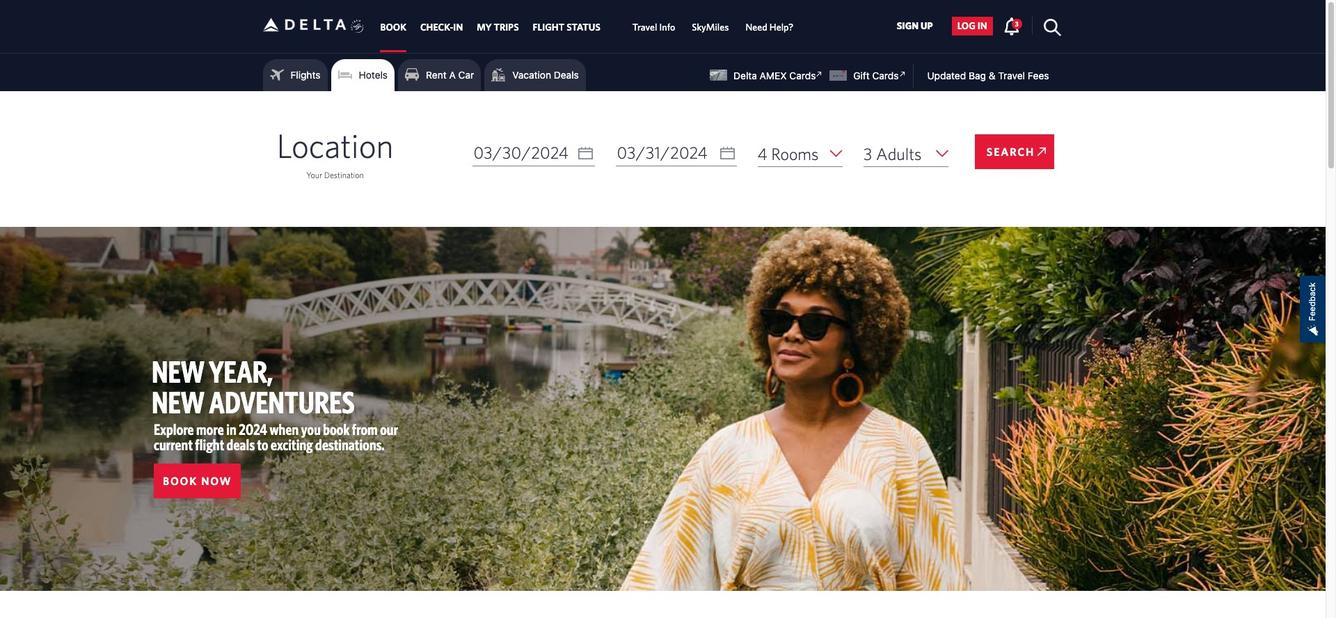 Task type: vqa. For each thing, say whether or not it's contained in the screenshot.
in within button
yes



Task type: describe. For each thing, give the bounding box(es) containing it.
1 new from the top
[[152, 354, 205, 389]]

delta air lines image
[[263, 3, 346, 47]]

3
[[1015, 19, 1019, 28]]

delta amex cards
[[734, 70, 816, 81]]

log in
[[958, 20, 988, 32]]

tab list containing book
[[373, 0, 802, 52]]

help?
[[770, 22, 794, 33]]

deals
[[227, 436, 255, 453]]

to
[[257, 436, 268, 453]]

current
[[154, 436, 193, 453]]

my trips link
[[477, 15, 519, 40]]

explore more in 2024 when you book from our current flight deals to exciting destinations.
[[154, 420, 398, 453]]

skyteam image
[[351, 5, 364, 48]]

this link opens another site in a new window that may not follow the same accessibility policies as delta air lines. image for delta amex cards
[[813, 68, 826, 81]]

info
[[660, 22, 675, 33]]

rent a car
[[426, 69, 474, 81]]

destination
[[324, 170, 364, 180]]

in inside button
[[978, 20, 988, 32]]

1 vertical spatial travel
[[998, 70, 1025, 81]]

when
[[270, 420, 299, 438]]

hotels link
[[338, 65, 388, 86]]

explore more in 2024 when you book from our current flight deals to exciting destinations. link
[[154, 420, 398, 453]]

fees
[[1028, 70, 1049, 81]]

&
[[989, 70, 996, 81]]

need help?
[[746, 22, 794, 33]]

sign
[[897, 20, 919, 32]]

our
[[380, 420, 398, 438]]

2024
[[239, 420, 267, 438]]

you
[[301, 420, 321, 438]]

delta amex cards link
[[710, 68, 826, 81]]

flight status
[[533, 22, 601, 33]]

trips
[[494, 22, 519, 33]]

now
[[201, 475, 232, 487]]

rent
[[426, 69, 447, 81]]

status
[[567, 22, 601, 33]]

vacation deals link
[[492, 65, 579, 86]]

need help? link
[[746, 15, 794, 40]]

3 link
[[1004, 17, 1022, 35]]

amex
[[760, 70, 787, 81]]

flights link
[[270, 65, 321, 86]]

book
[[323, 420, 350, 438]]

updated bag & travel fees
[[928, 70, 1049, 81]]

check-in
[[420, 22, 463, 33]]

your
[[306, 170, 322, 180]]

updated bag & travel fees link
[[914, 70, 1049, 81]]

car
[[458, 69, 474, 81]]

vacation deals
[[512, 69, 579, 81]]



Task type: locate. For each thing, give the bounding box(es) containing it.
this link opens another site in a new window that may not follow the same accessibility policies as delta air lines. image right gift at the right top of the page
[[896, 68, 909, 81]]

check-in link
[[420, 15, 463, 40]]

2 this link opens another site in a new window that may not follow the same accessibility policies as delta air lines. image from the left
[[896, 68, 909, 81]]

1 this link opens another site in a new window that may not follow the same accessibility policies as delta air lines. image from the left
[[813, 68, 826, 81]]

cards right gift at the right top of the page
[[873, 70, 899, 81]]

location
[[277, 126, 394, 165]]

book now link
[[154, 464, 241, 498]]

flight status link
[[533, 15, 601, 40]]

1 horizontal spatial cards
[[873, 70, 899, 81]]

book inside tab list
[[380, 22, 406, 33]]

this link opens another site in a new window that may not follow the same accessibility policies as delta air lines. image left gift at the right top of the page
[[813, 68, 826, 81]]

skymiles
[[692, 22, 729, 33]]

book for book now
[[163, 475, 198, 487]]

this link opens another site in a new window that may not follow the same accessibility policies as delta air lines. image for gift cards
[[896, 68, 909, 81]]

book for book
[[380, 22, 406, 33]]

my
[[477, 22, 492, 33]]

hotels
[[359, 69, 388, 81]]

book
[[380, 22, 406, 33], [163, 475, 198, 487]]

my trips
[[477, 22, 519, 33]]

gift
[[854, 70, 870, 81]]

0 horizontal spatial in
[[226, 420, 237, 438]]

new
[[152, 354, 205, 389], [152, 384, 205, 420]]

adventures
[[209, 384, 355, 420]]

gift cards
[[854, 70, 899, 81]]

travel info
[[633, 22, 675, 33]]

None date field
[[472, 140, 595, 166], [616, 140, 737, 166], [472, 140, 595, 166], [616, 140, 737, 166]]

book left now in the bottom of the page
[[163, 475, 198, 487]]

1 vertical spatial in
[[226, 420, 237, 438]]

2 cards from the left
[[873, 70, 899, 81]]

2 new from the top
[[152, 384, 205, 420]]

search button
[[976, 134, 1055, 169]]

location your destination
[[277, 126, 394, 180]]

in
[[453, 22, 463, 33]]

cards right amex
[[790, 70, 816, 81]]

deals
[[554, 69, 579, 81]]

1 horizontal spatial book
[[380, 22, 406, 33]]

book right skyteam image
[[380, 22, 406, 33]]

flights
[[291, 69, 321, 81]]

0 vertical spatial book
[[380, 22, 406, 33]]

1 horizontal spatial this link opens another site in a new window that may not follow the same accessibility policies as delta air lines. image
[[896, 68, 909, 81]]

0 horizontal spatial this link opens another site in a new window that may not follow the same accessibility policies as delta air lines. image
[[813, 68, 826, 81]]

in right more
[[226, 420, 237, 438]]

exciting
[[271, 436, 313, 453]]

this link opens another site in a new window that may not follow the same accessibility policies as delta air lines. image inside gift cards link
[[896, 68, 909, 81]]

more
[[196, 420, 224, 438]]

delta
[[734, 70, 757, 81]]

0 vertical spatial travel
[[633, 22, 657, 33]]

from
[[352, 420, 378, 438]]

sign up
[[897, 20, 933, 32]]

a
[[449, 69, 456, 81]]

in right log in the top right of the page
[[978, 20, 988, 32]]

in inside explore more in 2024 when you book from our current flight deals to exciting destinations.
[[226, 420, 237, 438]]

sign up link
[[891, 17, 939, 35]]

check-
[[420, 22, 453, 33]]

log in button
[[952, 17, 993, 35]]

new year, new adventures
[[152, 354, 355, 420]]

year,
[[209, 354, 273, 389]]

flight
[[195, 436, 224, 453]]

flight
[[533, 22, 565, 33]]

this link opens another site in a new window that may not follow the same accessibility policies as delta air lines. image
[[813, 68, 826, 81], [896, 68, 909, 81]]

0 horizontal spatial travel
[[633, 22, 657, 33]]

explore
[[154, 420, 194, 438]]

gift cards link
[[830, 68, 909, 81]]

this link opens another site in a new window that may not follow the same accessibility policies as delta air lines. image inside delta amex cards link
[[813, 68, 826, 81]]

travel
[[633, 22, 657, 33], [998, 70, 1025, 81]]

book link
[[380, 15, 406, 40]]

book now
[[163, 475, 232, 487]]

log
[[958, 20, 976, 32]]

travel inside tab list
[[633, 22, 657, 33]]

bag
[[969, 70, 986, 81]]

travel right '&'
[[998, 70, 1025, 81]]

1 vertical spatial book
[[163, 475, 198, 487]]

0 horizontal spatial book
[[163, 475, 198, 487]]

updated
[[928, 70, 966, 81]]

1 cards from the left
[[790, 70, 816, 81]]

0 horizontal spatial cards
[[790, 70, 816, 81]]

travel info link
[[633, 15, 675, 40]]

destinations.
[[315, 436, 385, 453]]

need
[[746, 22, 768, 33]]

tab list
[[373, 0, 802, 52]]

rent a car link
[[405, 65, 474, 86]]

up
[[921, 20, 933, 32]]

cards
[[790, 70, 816, 81], [873, 70, 899, 81]]

skymiles link
[[692, 15, 729, 40]]

1 horizontal spatial travel
[[998, 70, 1025, 81]]

in
[[978, 20, 988, 32], [226, 420, 237, 438]]

search
[[987, 145, 1035, 158]]

vacation
[[512, 69, 551, 81]]

0 vertical spatial in
[[978, 20, 988, 32]]

1 horizontal spatial in
[[978, 20, 988, 32]]

travel left info
[[633, 22, 657, 33]]



